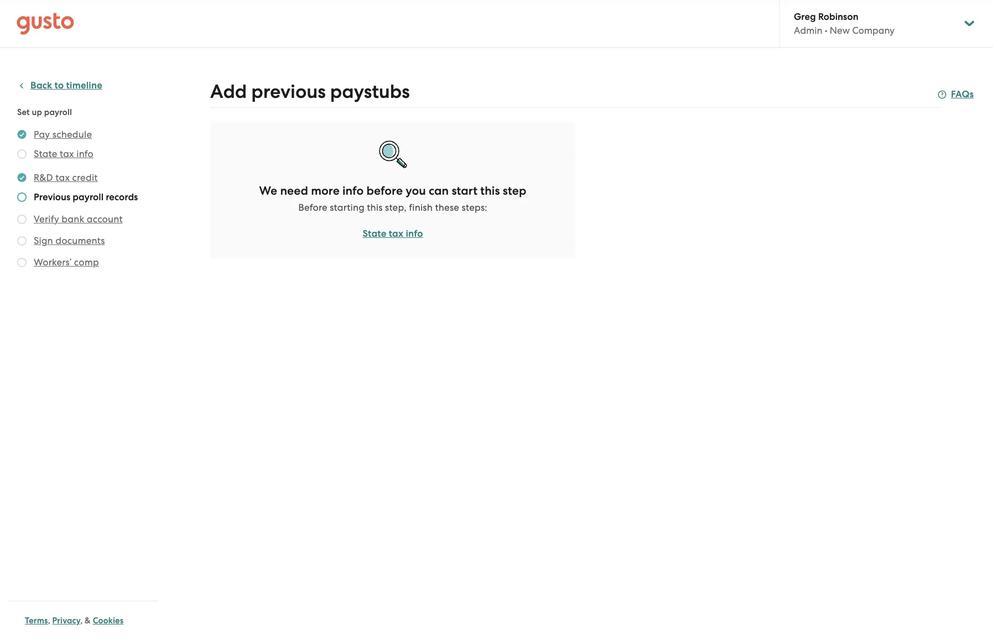 Task type: describe. For each thing, give the bounding box(es) containing it.
to
[[55, 80, 64, 91]]

workers'
[[34, 257, 72, 268]]

paystubs
[[330, 80, 410, 103]]

verify
[[34, 214, 59, 225]]

0 vertical spatial this
[[480, 184, 500, 198]]

tax for state tax info button
[[60, 148, 74, 159]]

robinson
[[818, 11, 859, 23]]

r&d
[[34, 172, 53, 183]]

sign documents button
[[34, 234, 105, 247]]

back
[[30, 80, 52, 91]]

up
[[32, 107, 42, 117]]

check image for sign
[[17, 236, 27, 246]]

sign documents
[[34, 235, 105, 246]]

•
[[825, 25, 827, 36]]

workers' comp button
[[34, 256, 99, 269]]

info for state tax info 'link'
[[406, 228, 423, 240]]

circle check image
[[17, 171, 27, 184]]

back to timeline button
[[17, 79, 102, 92]]

payroll inside previous payroll records list
[[73, 191, 104, 203]]

add
[[210, 80, 247, 103]]

tax for r&d tax credit button
[[55, 172, 70, 183]]

tax for state tax info 'link'
[[389, 228, 403, 240]]

these
[[435, 202, 459, 213]]

privacy link
[[52, 616, 80, 626]]

workers' comp
[[34, 257, 99, 268]]

we need more info before you can start this step before starting this step, finish these steps:
[[259, 184, 526, 213]]

company
[[852, 25, 895, 36]]

set up payroll
[[17, 107, 72, 117]]

r&d tax credit
[[34, 172, 98, 183]]

account
[[87, 214, 123, 225]]

credit
[[72, 172, 98, 183]]

0 vertical spatial payroll
[[44, 107, 72, 117]]

add previous paystubs
[[210, 80, 410, 103]]

2 , from the left
[[80, 616, 83, 626]]

back to timeline
[[30, 80, 102, 91]]

we
[[259, 184, 277, 198]]

step,
[[385, 202, 407, 213]]

info for state tax info button
[[76, 148, 94, 159]]

timeline
[[66, 80, 102, 91]]

terms , privacy , & cookies
[[25, 616, 124, 626]]

pay schedule
[[34, 129, 92, 140]]

state tax info for state tax info button
[[34, 148, 94, 159]]

start
[[452, 184, 478, 198]]

1 vertical spatial this
[[367, 202, 383, 213]]

previous
[[34, 191, 70, 203]]

set
[[17, 107, 30, 117]]

terms
[[25, 616, 48, 626]]

bank
[[62, 214, 84, 225]]

verify bank account
[[34, 214, 123, 225]]

terms link
[[25, 616, 48, 626]]

state for state tax info 'link'
[[363, 228, 386, 240]]

faqs button
[[938, 88, 974, 101]]

greg
[[794, 11, 816, 23]]

previous
[[251, 80, 326, 103]]

sign
[[34, 235, 53, 246]]

state tax info link
[[363, 227, 423, 241]]

step
[[503, 184, 526, 198]]



Task type: vqa. For each thing, say whether or not it's contained in the screenshot.
More in the left top of the page
yes



Task type: locate. For each thing, give the bounding box(es) containing it.
2 vertical spatial tax
[[389, 228, 403, 240]]

1 vertical spatial tax
[[55, 172, 70, 183]]

state tax info inside previous payroll records list
[[34, 148, 94, 159]]

tax right r&d
[[55, 172, 70, 183]]

this down before
[[367, 202, 383, 213]]

check image down circle check image on the left top
[[17, 149, 27, 159]]

payroll right up
[[44, 107, 72, 117]]

check image
[[17, 215, 27, 224], [17, 236, 27, 246], [17, 258, 27, 267]]

tax
[[60, 148, 74, 159], [55, 172, 70, 183], [389, 228, 403, 240]]

check image for workers'
[[17, 258, 27, 267]]

need
[[280, 184, 308, 198]]

info down schedule
[[76, 148, 94, 159]]

greg robinson admin • new company
[[794, 11, 895, 36]]

state tax info down "pay schedule" button
[[34, 148, 94, 159]]

0 vertical spatial info
[[76, 148, 94, 159]]

state tax info down 'step,'
[[363, 228, 423, 240]]

1 check image from the top
[[17, 149, 27, 159]]

2 vertical spatial check image
[[17, 258, 27, 267]]

state for state tax info button
[[34, 148, 57, 159]]

check image left sign
[[17, 236, 27, 246]]

previous payroll records list
[[17, 128, 153, 271]]

records
[[106, 191, 138, 203]]

before
[[298, 202, 327, 213]]

tax down "pay schedule" button
[[60, 148, 74, 159]]

,
[[48, 616, 50, 626], [80, 616, 83, 626]]

state inside button
[[34, 148, 57, 159]]

verify bank account button
[[34, 212, 123, 226]]

1 horizontal spatial state tax info
[[363, 228, 423, 240]]

check image left verify
[[17, 215, 27, 224]]

info inside button
[[76, 148, 94, 159]]

privacy
[[52, 616, 80, 626]]

cookies button
[[93, 614, 124, 627]]

0 vertical spatial state tax info
[[34, 148, 94, 159]]

0 horizontal spatial ,
[[48, 616, 50, 626]]

before
[[366, 184, 403, 198]]

1 check image from the top
[[17, 215, 27, 224]]

check image
[[17, 149, 27, 159], [17, 193, 27, 202]]

0 horizontal spatial state
[[34, 148, 57, 159]]

this
[[480, 184, 500, 198], [367, 202, 383, 213]]

state
[[34, 148, 57, 159], [363, 228, 386, 240]]

1 horizontal spatial state
[[363, 228, 386, 240]]

new
[[830, 25, 850, 36]]

2 check image from the top
[[17, 193, 27, 202]]

previous payroll records
[[34, 191, 138, 203]]

0 vertical spatial check image
[[17, 149, 27, 159]]

circle check image
[[17, 128, 27, 141]]

faqs
[[951, 89, 974, 100]]

2 vertical spatial info
[[406, 228, 423, 240]]

2 check image from the top
[[17, 236, 27, 246]]

schedule
[[52, 129, 92, 140]]

state down 'step,'
[[363, 228, 386, 240]]

payroll down credit
[[73, 191, 104, 203]]

cookies
[[93, 616, 124, 626]]

you
[[406, 184, 426, 198]]

3 check image from the top
[[17, 258, 27, 267]]

state inside 'link'
[[363, 228, 386, 240]]

admin
[[794, 25, 822, 36]]

home image
[[17, 12, 74, 35]]

documents
[[55, 235, 105, 246]]

more
[[311, 184, 340, 198]]

1 vertical spatial state
[[363, 228, 386, 240]]

state down pay
[[34, 148, 57, 159]]

0 vertical spatial state
[[34, 148, 57, 159]]

r&d tax credit button
[[34, 171, 98, 184]]

&
[[85, 616, 91, 626]]

steps:
[[462, 202, 487, 213]]

0 vertical spatial check image
[[17, 215, 27, 224]]

1 horizontal spatial this
[[480, 184, 500, 198]]

tax down 'step,'
[[389, 228, 403, 240]]

check image left workers' on the left of the page
[[17, 258, 27, 267]]

starting
[[330, 202, 365, 213]]

info up starting at the left of the page
[[342, 184, 364, 198]]

1 horizontal spatial payroll
[[73, 191, 104, 203]]

state tax info
[[34, 148, 94, 159], [363, 228, 423, 240]]

1 vertical spatial info
[[342, 184, 364, 198]]

state tax info for state tax info 'link'
[[363, 228, 423, 240]]

pay schedule button
[[34, 128, 92, 141]]

1 vertical spatial state tax info
[[363, 228, 423, 240]]

payroll
[[44, 107, 72, 117], [73, 191, 104, 203]]

0 horizontal spatial state tax info
[[34, 148, 94, 159]]

1 , from the left
[[48, 616, 50, 626]]

0 vertical spatial tax
[[60, 148, 74, 159]]

info down finish
[[406, 228, 423, 240]]

check image down circle check icon
[[17, 193, 27, 202]]

, left the privacy
[[48, 616, 50, 626]]

1 horizontal spatial info
[[342, 184, 364, 198]]

comp
[[74, 257, 99, 268]]

check image for verify
[[17, 215, 27, 224]]

tax inside button
[[60, 148, 74, 159]]

1 vertical spatial check image
[[17, 236, 27, 246]]

1 vertical spatial check image
[[17, 193, 27, 202]]

info
[[76, 148, 94, 159], [342, 184, 364, 198], [406, 228, 423, 240]]

0 horizontal spatial info
[[76, 148, 94, 159]]

tax inside 'link'
[[389, 228, 403, 240]]

info inside 'link'
[[406, 228, 423, 240]]

1 horizontal spatial ,
[[80, 616, 83, 626]]

info inside we need more info before you can start this step before starting this step, finish these steps:
[[342, 184, 364, 198]]

1 vertical spatial payroll
[[73, 191, 104, 203]]

2 horizontal spatial info
[[406, 228, 423, 240]]

finish
[[409, 202, 433, 213]]

, left & on the bottom
[[80, 616, 83, 626]]

0 horizontal spatial payroll
[[44, 107, 72, 117]]

this up steps:
[[480, 184, 500, 198]]

0 horizontal spatial this
[[367, 202, 383, 213]]

can
[[429, 184, 449, 198]]

tax inside button
[[55, 172, 70, 183]]

pay
[[34, 129, 50, 140]]

state tax info button
[[34, 147, 94, 160]]



